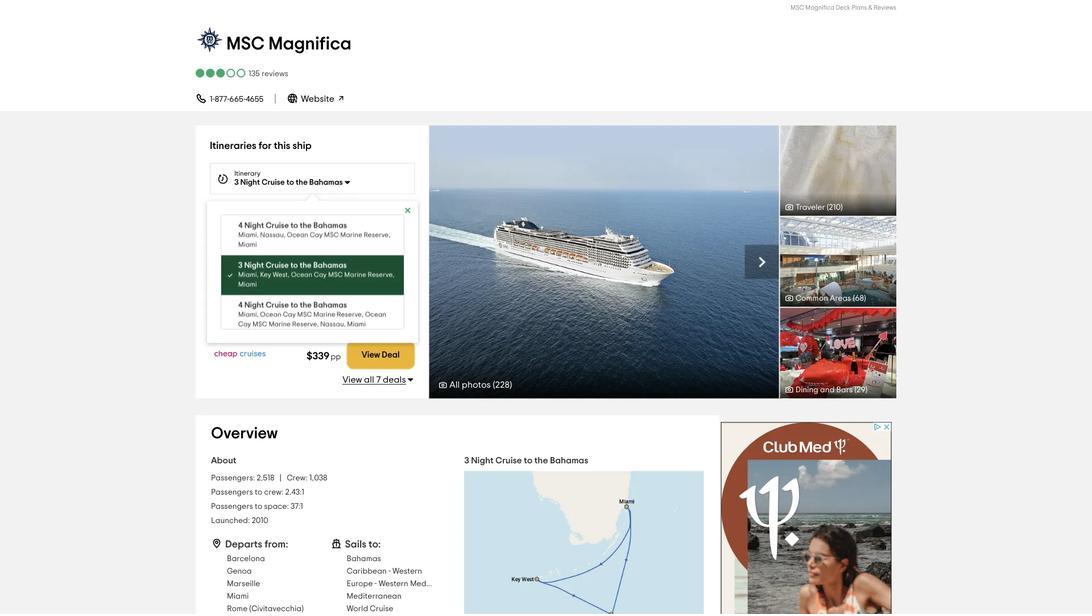 Task type: locate. For each thing, give the bounding box(es) containing it.
traveler ( 210 )
[[796, 203, 843, 211]]

view deal
[[362, 317, 400, 326], [362, 351, 400, 360]]

4 down route at the top
[[238, 301, 243, 309]]

launched: 2010
[[211, 517, 268, 525]]

4 for 4 night cruise to the bahamas miami, ocean cay msc marine reserve, ocean cay msc marine reserve, nassau, miami
[[238, 301, 243, 309]]

2010
[[252, 517, 268, 525]]

ocean inside the 3 night cruise to the bahamas miami, key west, ocean cay msc marine reserve, miami
[[291, 271, 312, 278]]

3 night cruise to the bahamas
[[234, 178, 343, 186], [464, 456, 588, 465]]

overview
[[211, 426, 278, 442]]

key down 12/08/23
[[260, 271, 271, 278]]

night inside 4 night cruise to the bahamas miami, ocean cay msc marine reserve, ocean cay msc marine reserve, nassau, miami
[[244, 301, 264, 309]]

1 4 from the top
[[238, 222, 243, 230]]

magnifica for msc magnifica deck plans & reviews
[[806, 5, 835, 11]]

1 horizontal spatial -
[[389, 568, 391, 576]]

west, up 4 night cruise to the bahamas miami, ocean cay msc marine reserve, ocean cay msc marine reserve, nassau, miami
[[273, 271, 290, 278]]

itineraries
[[210, 141, 256, 151]]

ocean inside 4 night cruise to the bahamas miami, nassau, ocean cay msc marine reserve, miami
[[287, 232, 308, 238]]

night inside the 3 night cruise to the bahamas miami, key west, ocean cay msc marine reserve, miami
[[244, 261, 264, 269]]

&
[[869, 5, 873, 11]]

$339
[[307, 351, 330, 362]]

the inside the 3 night cruise to the bahamas miami, key west, ocean cay msc marine reserve, miami
[[300, 261, 312, 269]]

:1
[[300, 489, 304, 497], [299, 503, 303, 511]]

view deal up 7
[[362, 351, 400, 360]]

website
[[301, 94, 337, 103]]

1 vertical spatial 4
[[238, 301, 243, 309]]

marine
[[340, 232, 362, 238], [247, 267, 273, 275], [344, 271, 366, 278], [313, 311, 335, 318], [269, 321, 291, 328]]

deal for pp
[[382, 351, 400, 360]]

reserve, inside 4 night cruise to the bahamas miami, nassau, ocean cay msc marine reserve, miami
[[364, 232, 390, 238]]

miami up rome
[[227, 593, 249, 601]]

1 vertical spatial pp
[[331, 353, 341, 361]]

0 horizontal spatial nassau,
[[260, 232, 286, 238]]

4 down departure at the left top
[[238, 222, 243, 230]]

miami, inside the 3 night cruise to the bahamas miami, key west, ocean cay msc marine reserve, miami
[[238, 271, 259, 278]]

0 vertical spatial pp
[[331, 317, 341, 325]]

route
[[227, 248, 251, 257]]

plans
[[852, 5, 867, 11]]

1 vertical spatial 3
[[238, 261, 243, 269]]

magnifica up reviews
[[268, 35, 352, 53]]

departs from: barcelona genoa marseille miami rome (civitavecchia)
[[225, 540, 304, 613]]

0 vertical spatial nassau,
[[260, 232, 286, 238]]

miami down route at the top
[[238, 281, 257, 288]]

the inside 4 night cruise to the bahamas miami, nassau, ocean cay msc marine reserve, miami
[[300, 222, 312, 230]]

1 vertical spatial key
[[260, 271, 271, 278]]

to
[[287, 178, 294, 186], [291, 222, 298, 230], [291, 261, 298, 269], [291, 301, 298, 309], [524, 456, 533, 465], [255, 489, 262, 497], [255, 503, 262, 511]]

miami inside the 3 night cruise to the bahamas miami, key west, ocean cay msc marine reserve, miami
[[238, 281, 257, 288]]

the for msc
[[300, 301, 312, 309]]

( right traveler
[[827, 203, 829, 211]]

miami, inside 4 night cruise to the bahamas miami, nassau, ocean cay msc marine reserve, miami
[[238, 232, 259, 238]]

view
[[610, 256, 633, 268]]

magnifica
[[806, 5, 835, 11], [268, 35, 352, 53]]

1 vertical spatial west,
[[273, 271, 290, 278]]

miami, for 4 night cruise to the bahamas miami, nassau, ocean cay msc marine reserve, miami
[[238, 232, 259, 238]]

1 vertical spatial passengers
[[211, 503, 253, 511]]

passengers to crew: 2.43 :1
[[211, 489, 304, 497]]

deal for $109
[[382, 317, 400, 326]]

space:
[[264, 503, 289, 511]]

2 view deal from the top
[[362, 351, 400, 360]]

nassau, down 12/08/23
[[260, 232, 286, 238]]

world
[[347, 605, 368, 613]]

( right bars
[[855, 386, 857, 394]]

0 vertical spatial magnifica
[[806, 5, 835, 11]]

0 horizontal spatial magnifica
[[268, 35, 352, 53]]

cay
[[310, 232, 323, 238], [316, 259, 331, 267], [314, 271, 327, 278], [283, 311, 296, 318], [238, 321, 251, 328]]

miami right $169 $109 pp
[[347, 321, 366, 328]]

pp
[[331, 317, 341, 325], [331, 353, 341, 361]]

view deal for pp
[[362, 351, 400, 360]]

caribbean
[[347, 568, 387, 576]]

pp down $169
[[331, 317, 341, 325]]

view right $169 $109 pp
[[362, 317, 380, 326]]

2 deal from the top
[[382, 351, 400, 360]]

all photos ( 228 )
[[450, 380, 512, 390]]

passengers for passengers to crew:
[[211, 489, 253, 497]]

0 vertical spatial west,
[[268, 259, 288, 267]]

deal
[[382, 317, 400, 326], [382, 351, 400, 360]]

miami, for 3 night cruise to the bahamas miami, key west, ocean cay msc marine reserve, miami
[[238, 271, 259, 278]]

1 vertical spatial view
[[362, 351, 380, 360]]

2 vertical spatial view
[[343, 375, 362, 384]]

bahamas
[[309, 178, 343, 186], [314, 222, 347, 230], [313, 261, 347, 269], [314, 301, 347, 309], [550, 456, 588, 465], [347, 555, 381, 563]]

- down caribbean
[[375, 580, 377, 588]]

west, inside route miami, key west, ocean cay msc marine reserve, miami
[[268, 259, 288, 267]]

marine inside route miami, key west, ocean cay msc marine reserve, miami
[[247, 267, 273, 275]]

cruise inside 4 night cruise to the bahamas miami, ocean cay msc marine reserve, ocean cay msc marine reserve, nassau, miami
[[266, 301, 289, 309]]

0 horizontal spatial -
[[375, 580, 377, 588]]

to inside 4 night cruise to the bahamas miami, ocean cay msc marine reserve, ocean cay msc marine reserve, nassau, miami
[[291, 301, 298, 309]]

1 pp from the top
[[331, 317, 341, 325]]

miami, inside route miami, key west, ocean cay msc marine reserve, miami
[[228, 259, 252, 267]]

0 vertical spatial 3 night cruise to the bahamas
[[234, 178, 343, 186]]

- right caribbean
[[389, 568, 391, 576]]

7
[[376, 375, 381, 384]]

passengers
[[211, 489, 253, 497], [211, 503, 253, 511]]

from:
[[265, 540, 288, 550]]

:1 down crew:
[[300, 489, 304, 497]]

miami up route at the top
[[238, 241, 257, 248]]

1 vertical spatial :1
[[299, 503, 303, 511]]

traveler
[[796, 203, 825, 211]]

nassau, inside 4 night cruise to the bahamas miami, ocean cay msc marine reserve, ocean cay msc marine reserve, nassau, miami
[[320, 321, 346, 328]]

pp right $339
[[331, 353, 341, 361]]

1 vertical spatial magnifica
[[268, 35, 352, 53]]

1 vertical spatial view deal
[[362, 351, 400, 360]]

2 passengers from the top
[[211, 503, 253, 511]]

ocean
[[287, 232, 308, 238], [290, 259, 315, 267], [291, 271, 312, 278], [260, 311, 282, 318], [365, 311, 386, 318]]

0 vertical spatial passengers
[[211, 489, 253, 497]]

view deal for $109
[[362, 317, 400, 326]]

deck
[[836, 5, 850, 11]]

miami, for 4 night cruise to the bahamas miami, ocean cay msc marine reserve, ocean cay msc marine reserve, nassau, miami
[[238, 311, 259, 318]]

nassau, down $169
[[320, 321, 346, 328]]

2 pp from the top
[[331, 353, 341, 361]]

4 inside 4 night cruise to the bahamas miami, ocean cay msc marine reserve, ocean cay msc marine reserve, nassau, miami
[[238, 301, 243, 309]]

) right areas
[[864, 294, 866, 302]]

2 vertical spatial 3
[[464, 456, 469, 465]]

4 inside 4 night cruise to the bahamas miami, nassau, ocean cay msc marine reserve, miami
[[238, 222, 243, 230]]

western right caribbean
[[393, 568, 422, 576]]

4
[[238, 222, 243, 230], [238, 301, 243, 309]]

0 vertical spatial view
[[362, 317, 380, 326]]

miami
[[238, 241, 257, 248], [307, 267, 329, 275], [238, 281, 257, 288], [347, 321, 366, 328], [227, 593, 249, 601]]

to inside 4 night cruise to the bahamas miami, nassau, ocean cay msc marine reserve, miami
[[291, 222, 298, 230]]

night
[[240, 178, 260, 186], [244, 222, 264, 230], [244, 261, 264, 269], [244, 301, 264, 309], [471, 456, 494, 465]]

western down caribbean
[[379, 580, 408, 588]]

0 vertical spatial view deal
[[362, 317, 400, 326]]

departure
[[234, 210, 267, 217]]

ocean up 4 night cruise to the bahamas miami, ocean cay msc marine reserve, ocean cay msc marine reserve, nassau, miami
[[291, 271, 312, 278]]

3 of 5 bubbles image
[[196, 68, 247, 78]]

night inside 4 night cruise to the bahamas miami, nassau, ocean cay msc marine reserve, miami
[[244, 222, 264, 230]]

west,
[[268, 259, 288, 267], [273, 271, 290, 278]]

and
[[820, 386, 835, 394]]

reserve,
[[364, 232, 390, 238], [274, 267, 305, 275], [368, 271, 395, 278], [337, 311, 364, 318], [292, 321, 319, 328]]

1 vertical spatial 3 night cruise to the bahamas
[[464, 456, 588, 465]]

0 vertical spatial key
[[254, 259, 267, 267]]

3
[[234, 178, 239, 186], [238, 261, 243, 269], [464, 456, 469, 465]]

1 vertical spatial deal
[[382, 351, 400, 360]]

cruise
[[262, 178, 285, 186], [266, 222, 289, 230], [266, 261, 289, 269], [266, 301, 289, 309], [496, 456, 522, 465], [370, 605, 393, 613]]

dining and bars ( 29 )
[[796, 386, 868, 394]]

miami inside the departs from: barcelona genoa marseille miami rome (civitavecchia)
[[227, 593, 249, 601]]

1 horizontal spatial mediterranean
[[410, 580, 465, 588]]

1 horizontal spatial magnifica
[[806, 5, 835, 11]]

night for key
[[244, 261, 264, 269]]

cay inside route miami, key west, ocean cay msc marine reserve, miami
[[316, 259, 331, 267]]

12/08/23
[[260, 218, 291, 226]]

west, down 12/08/23
[[268, 259, 288, 267]]

msc magnifica deck plans & reviews
[[791, 5, 897, 11]]

msc
[[791, 5, 804, 11], [226, 35, 265, 53], [324, 232, 339, 238], [228, 267, 245, 275], [328, 271, 343, 278], [297, 311, 312, 318], [253, 321, 267, 328]]

key down "friday," at top left
[[254, 259, 267, 267]]

1 passengers from the top
[[211, 489, 253, 497]]

3 inside the 3 night cruise to the bahamas miami, key west, ocean cay msc marine reserve, miami
[[238, 261, 243, 269]]

0 vertical spatial deal
[[382, 317, 400, 326]]

miami, inside 4 night cruise to the bahamas miami, ocean cay msc marine reserve, ocean cay msc marine reserve, nassau, miami
[[238, 311, 259, 318]]

view deal right $169 $109 pp
[[362, 317, 400, 326]]

ocean down 4 night cruise to the bahamas miami, nassau, ocean cay msc marine reserve, miami
[[290, 259, 315, 267]]

msc magnifica
[[226, 35, 352, 53]]

to inside the 3 night cruise to the bahamas miami, key west, ocean cay msc marine reserve, miami
[[291, 261, 298, 269]]

rome
[[227, 605, 248, 613]]

view for pp
[[362, 351, 380, 360]]

1 vertical spatial nassau,
[[320, 321, 346, 328]]

view left the all in the left of the page
[[343, 375, 362, 384]]

:1 for passengers to crew: 2.43 :1
[[300, 489, 304, 497]]

ocean down 12/08/23
[[287, 232, 308, 238]]

0 vertical spatial :1
[[300, 489, 304, 497]]

key inside route miami, key west, ocean cay msc marine reserve, miami
[[254, 259, 267, 267]]

1 view deal from the top
[[362, 317, 400, 326]]

departure date friday, 12/08/23
[[234, 210, 291, 226]]

bars
[[837, 386, 853, 394]]

the inside 4 night cruise to the bahamas miami, ocean cay msc marine reserve, ocean cay msc marine reserve, nassau, miami
[[300, 301, 312, 309]]

passengers down passengers:
[[211, 489, 253, 497]]

msc inside the 3 night cruise to the bahamas miami, key west, ocean cay msc marine reserve, miami
[[328, 271, 343, 278]]

miami down 4 night cruise to the bahamas miami, nassau, ocean cay msc marine reserve, miami
[[307, 267, 329, 275]]

2 4 from the top
[[238, 301, 243, 309]]

1 deal from the top
[[382, 317, 400, 326]]

-
[[389, 568, 391, 576], [375, 580, 377, 588]]

:1 down the 2.43
[[299, 503, 303, 511]]

0 vertical spatial -
[[389, 568, 391, 576]]

view up the all in the left of the page
[[362, 351, 380, 360]]

magnifica left deck
[[806, 5, 835, 11]]

west, inside the 3 night cruise to the bahamas miami, key west, ocean cay msc marine reserve, miami
[[273, 271, 290, 278]]

the
[[296, 178, 308, 186], [300, 222, 312, 230], [300, 261, 312, 269], [300, 301, 312, 309], [535, 456, 548, 465]]

view
[[362, 317, 380, 326], [362, 351, 380, 360], [343, 375, 362, 384]]

0 vertical spatial mediterranean
[[410, 580, 465, 588]]

)
[[841, 203, 843, 211], [864, 294, 866, 302], [510, 380, 512, 390], [866, 386, 868, 394]]

reserve, inside route miami, key west, ocean cay msc marine reserve, miami
[[274, 267, 305, 275]]

0 vertical spatial 4
[[238, 222, 243, 230]]

cay inside 4 night cruise to the bahamas miami, nassau, ocean cay msc marine reserve, miami
[[310, 232, 323, 238]]

37
[[291, 503, 299, 511]]

key
[[254, 259, 267, 267], [260, 271, 271, 278]]

passengers up launched:
[[211, 503, 253, 511]]

ocean right $169
[[365, 311, 386, 318]]

miami,
[[238, 232, 259, 238], [228, 259, 252, 267], [238, 271, 259, 278], [238, 311, 259, 318]]

1 vertical spatial mediterranean
[[347, 593, 402, 601]]

1 horizontal spatial nassau,
[[320, 321, 346, 328]]



Task type: vqa. For each thing, say whether or not it's contained in the screenshot.


Task type: describe. For each thing, give the bounding box(es) containing it.
miami inside route miami, key west, ocean cay msc marine reserve, miami
[[307, 267, 329, 275]]

4 night cruise to the bahamas miami, ocean cay msc marine reserve, ocean cay msc marine reserve, nassau, miami
[[238, 301, 386, 328]]

$339 pp
[[307, 351, 341, 362]]

|
[[280, 475, 282, 483]]

date
[[268, 210, 283, 217]]

ocean left $109
[[260, 311, 282, 318]]

135 reviews
[[249, 70, 288, 78]]

228
[[495, 380, 510, 390]]

3 night cruise to the bahamas miami, key west, ocean cay msc marine reserve, miami
[[238, 261, 395, 288]]

crew:
[[264, 489, 284, 497]]

sails to: bahamas caribbean - western europe - western mediterranean mediterranean world cruise
[[345, 540, 465, 613]]

the map for this itinerary is not available at this time. image
[[464, 471, 704, 614]]

1,038
[[309, 475, 327, 483]]

cruise inside "sails to: bahamas caribbean - western europe - western mediterranean mediterranean world cruise"
[[370, 605, 393, 613]]

pp inside $339 pp
[[331, 353, 341, 361]]

$169 $109 pp
[[308, 309, 341, 325]]

deals
[[383, 375, 406, 384]]

1 vertical spatial western
[[379, 580, 408, 588]]

pp inside $169 $109 pp
[[331, 317, 341, 325]]

for
[[259, 141, 272, 151]]

dining
[[796, 386, 819, 394]]

cay inside the 3 night cruise to the bahamas miami, key west, ocean cay msc marine reserve, miami
[[314, 271, 327, 278]]

bahamas inside the 3 night cruise to the bahamas miami, key west, ocean cay msc marine reserve, miami
[[313, 261, 347, 269]]

( right areas
[[853, 294, 855, 302]]

this
[[274, 141, 290, 151]]

sails
[[345, 540, 367, 550]]

areas
[[830, 294, 851, 302]]

to:
[[369, 540, 381, 550]]

bahamas inside "sails to: bahamas caribbean - western europe - western mediterranean mediterranean world cruise"
[[347, 555, 381, 563]]

departs
[[225, 540, 262, 550]]

$169
[[327, 309, 341, 316]]

europe
[[347, 580, 373, 588]]

friday,
[[234, 218, 258, 226]]

reviews
[[874, 5, 897, 11]]

advertisement region
[[721, 423, 892, 614]]

full view
[[590, 256, 633, 268]]

reviews
[[262, 70, 288, 78]]

marine inside the 3 night cruise to the bahamas miami, key west, ocean cay msc marine reserve, miami
[[344, 271, 366, 278]]

4 night cruise to the bahamas miami, nassau, ocean cay msc marine reserve, miami
[[238, 222, 390, 248]]

135
[[249, 70, 260, 78]]

genoa
[[227, 568, 252, 576]]

reserve, inside the 3 night cruise to the bahamas miami, key west, ocean cay msc marine reserve, miami
[[368, 271, 395, 278]]

1 vertical spatial -
[[375, 580, 377, 588]]

miami inside 4 night cruise to the bahamas miami, ocean cay msc marine reserve, ocean cay msc marine reserve, nassau, miami
[[347, 321, 366, 328]]

itinerary
[[234, 170, 261, 177]]

ocean inside route miami, key west, ocean cay msc marine reserve, miami
[[290, 259, 315, 267]]

) right photos
[[510, 380, 512, 390]]

0 vertical spatial 3
[[234, 178, 239, 186]]

29
[[857, 386, 866, 394]]

route miami, key west, ocean cay msc marine reserve, miami
[[227, 248, 331, 275]]

bahamas inside 4 night cruise to the bahamas miami, nassau, ocean cay msc marine reserve, miami
[[314, 222, 347, 230]]

210
[[829, 203, 841, 211]]

magnifica for msc magnifica
[[268, 35, 352, 53]]

launched:
[[211, 517, 250, 525]]

full
[[590, 256, 607, 268]]

key inside the 3 night cruise to the bahamas miami, key west, ocean cay msc marine reserve, miami
[[260, 271, 271, 278]]

barcelona
[[227, 555, 265, 563]]

common areas ( 68 )
[[796, 294, 866, 302]]

2,518
[[257, 475, 274, 483]]

passengers for passengers to space:
[[211, 503, 253, 511]]

0 horizontal spatial mediterranean
[[347, 593, 402, 601]]

68
[[855, 294, 864, 302]]

all
[[450, 380, 460, 390]]

2.43
[[285, 489, 300, 497]]

common
[[796, 294, 828, 302]]

) right traveler
[[841, 203, 843, 211]]

(civitavecchia)
[[249, 605, 304, 613]]

the for cay
[[300, 222, 312, 230]]

1-877-665-4655
[[210, 95, 264, 103]]

1-877-665-4655 link
[[196, 92, 264, 104]]

itineraries for this ship
[[210, 141, 312, 151]]

all
[[364, 375, 374, 384]]

:1 for passengers to space: 37 :1
[[299, 503, 303, 511]]

877-
[[215, 95, 229, 103]]

night for ocean
[[244, 301, 264, 309]]

about
[[211, 456, 236, 465]]

photos
[[462, 380, 491, 390]]

cruise inside 4 night cruise to the bahamas miami, nassau, ocean cay msc marine reserve, miami
[[266, 222, 289, 230]]

the for ocean
[[300, 261, 312, 269]]

0 vertical spatial western
[[393, 568, 422, 576]]

cruise inside the 3 night cruise to the bahamas miami, key west, ocean cay msc marine reserve, miami
[[266, 261, 289, 269]]

crew:
[[287, 475, 308, 483]]

msc inside 4 night cruise to the bahamas miami, nassau, ocean cay msc marine reserve, miami
[[324, 232, 339, 238]]

4 for 4 night cruise to the bahamas miami, nassau, ocean cay msc marine reserve, miami
[[238, 222, 243, 230]]

miami inside 4 night cruise to the bahamas miami, nassau, ocean cay msc marine reserve, miami
[[238, 241, 257, 248]]

marine inside 4 night cruise to the bahamas miami, nassau, ocean cay msc marine reserve, miami
[[340, 232, 362, 238]]

( right photos
[[493, 380, 495, 390]]

night for nassau,
[[244, 222, 264, 230]]

passengers: 2,518 | crew: 1,038
[[211, 475, 327, 483]]

view all 7 deals
[[343, 375, 406, 384]]

passengers to space: 37 :1
[[211, 503, 303, 511]]

665-
[[229, 95, 246, 103]]

bahamas inside 4 night cruise to the bahamas miami, ocean cay msc marine reserve, ocean cay msc marine reserve, nassau, miami
[[314, 301, 347, 309]]

marseille
[[227, 580, 260, 588]]

1-
[[210, 95, 215, 103]]

passengers:
[[211, 475, 255, 483]]

) right bars
[[866, 386, 868, 394]]

0 horizontal spatial 3 night cruise to the bahamas
[[234, 178, 343, 186]]

ship
[[293, 141, 312, 151]]

4655
[[246, 95, 264, 103]]

nassau, inside 4 night cruise to the bahamas miami, nassau, ocean cay msc marine reserve, miami
[[260, 232, 286, 238]]

msc inside route miami, key west, ocean cay msc marine reserve, miami
[[228, 267, 245, 275]]

$109
[[308, 315, 330, 325]]

1 horizontal spatial 3 night cruise to the bahamas
[[464, 456, 588, 465]]

view for $109
[[362, 317, 380, 326]]



